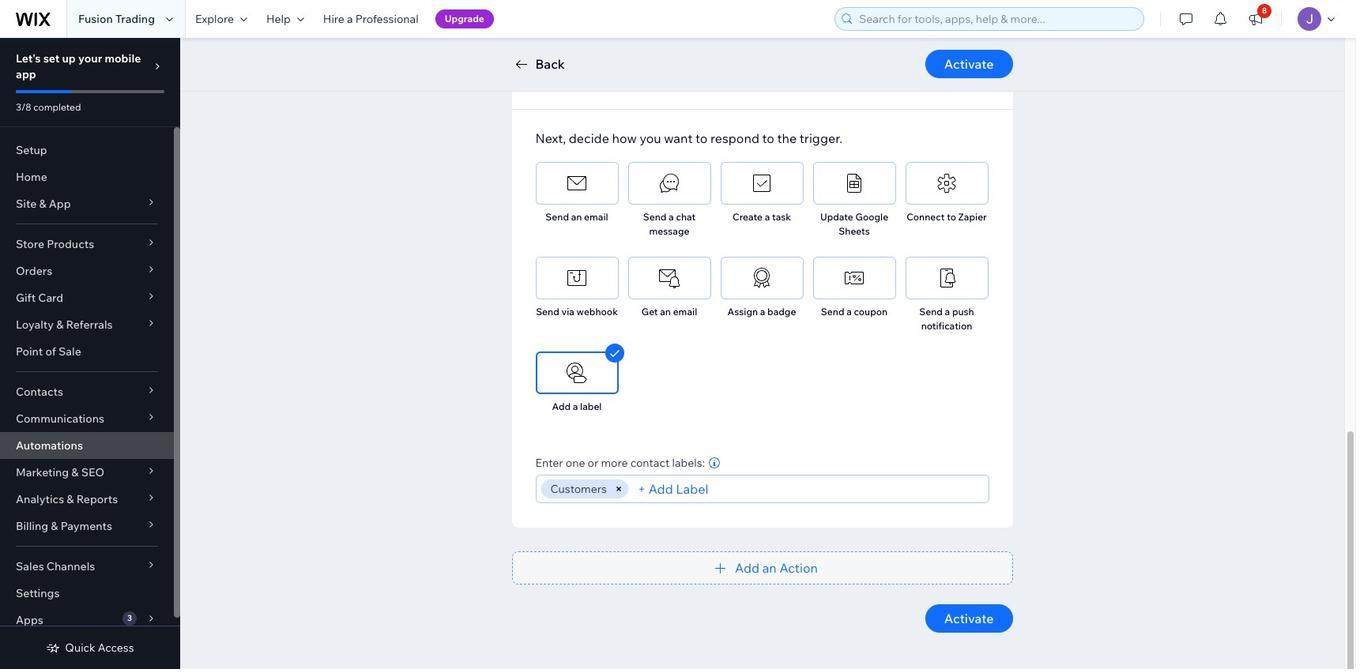Task type: describe. For each thing, give the bounding box(es) containing it.
billing & payments button
[[0, 513, 174, 540]]

let's set up your mobile app
[[16, 51, 141, 81]]

completed
[[33, 101, 81, 113]]

this:
[[551, 77, 575, 93]]

google
[[856, 211, 889, 223]]

loyalty & referrals
[[16, 318, 113, 332]]

respond
[[711, 130, 760, 146]]

hire
[[323, 12, 345, 26]]

channels
[[47, 560, 95, 574]]

upgrade
[[445, 13, 485, 25]]

coupon
[[854, 306, 888, 318]]

an for send
[[571, 211, 582, 223]]

send for send via webhook
[[536, 306, 560, 318]]

labels:
[[672, 456, 705, 470]]

assign
[[728, 306, 758, 318]]

enter
[[536, 456, 563, 470]]

add an action button
[[512, 552, 1013, 585]]

store products
[[16, 237, 94, 251]]

sales
[[16, 560, 44, 574]]

gift
[[16, 291, 36, 305]]

setup link
[[0, 137, 174, 164]]

point of sale link
[[0, 338, 174, 365]]

setup
[[16, 143, 47, 157]]

category image for update google sheets
[[843, 172, 867, 195]]

apps
[[16, 614, 43, 628]]

notification
[[922, 320, 973, 332]]

create
[[733, 211, 763, 223]]

set
[[43, 51, 60, 66]]

automations
[[16, 439, 83, 453]]

8
[[1263, 6, 1268, 16]]

back button
[[512, 55, 565, 74]]

more
[[601, 456, 628, 470]]

an for get
[[660, 306, 671, 318]]

add inside action 1 do this: add a label
[[578, 77, 603, 93]]

hire a professional
[[323, 12, 419, 26]]

1
[[562, 63, 566, 75]]

via
[[562, 306, 575, 318]]

access
[[98, 641, 134, 656]]

site & app
[[16, 197, 71, 211]]

fusion
[[78, 12, 113, 26]]

back
[[536, 56, 565, 72]]

& for billing
[[51, 519, 58, 534]]

message
[[650, 225, 690, 237]]

3
[[127, 614, 132, 624]]

settings
[[16, 587, 60, 601]]

category image for send via webhook
[[565, 266, 589, 290]]

& for analytics
[[67, 493, 74, 507]]

push
[[953, 306, 975, 318]]

category image for assign a badge
[[750, 266, 774, 290]]

up
[[62, 51, 76, 66]]

app
[[49, 197, 71, 211]]

a inside action 1 do this: add a label
[[606, 77, 612, 93]]

trigger.
[[800, 130, 843, 146]]

analytics & reports
[[16, 493, 118, 507]]

send for send a coupon
[[821, 306, 845, 318]]

Search for tools, apps, help & more... field
[[855, 8, 1139, 30]]

close
[[946, 71, 975, 85]]

app
[[16, 67, 36, 81]]

billing & payments
[[16, 519, 112, 534]]

chat
[[676, 211, 696, 223]]

quick access
[[65, 641, 134, 656]]

sales channels button
[[0, 554, 174, 580]]

add an action
[[735, 561, 818, 576]]

home
[[16, 170, 47, 184]]

explore
[[195, 12, 234, 26]]

send a chat message
[[643, 211, 696, 237]]

analytics
[[16, 493, 64, 507]]

category image for get an email
[[658, 266, 682, 290]]

loyalty & referrals button
[[0, 312, 174, 338]]

analytics & reports button
[[0, 486, 174, 513]]

reports
[[76, 493, 118, 507]]

connect to zapier
[[907, 211, 987, 223]]

or
[[588, 456, 599, 470]]

quick
[[65, 641, 95, 656]]

your
[[78, 51, 102, 66]]

action 1 do this: add a label
[[531, 63, 644, 93]]

update
[[821, 211, 854, 223]]

one
[[566, 456, 585, 470]]

3/8
[[16, 101, 31, 113]]

marketing & seo button
[[0, 459, 174, 486]]

site & app button
[[0, 191, 174, 217]]

category image for send an email
[[565, 172, 589, 195]]

an for add
[[763, 561, 777, 576]]

payments
[[61, 519, 112, 534]]



Task type: locate. For each thing, give the bounding box(es) containing it.
send for send an email
[[546, 211, 569, 223]]

& inside analytics & reports dropdown button
[[67, 493, 74, 507]]

0 vertical spatial activate button
[[926, 50, 1013, 78]]

1 vertical spatial activate button
[[926, 605, 1013, 633]]

email for send an email
[[584, 211, 609, 223]]

next,
[[536, 130, 566, 146]]

get an email
[[642, 306, 698, 318]]

marketing & seo
[[16, 466, 104, 480]]

a for hire a professional
[[347, 12, 353, 26]]

send down next,
[[546, 211, 569, 223]]

category image up send a coupon
[[843, 266, 867, 290]]

send left via
[[536, 306, 560, 318]]

contact
[[631, 456, 670, 470]]

task
[[772, 211, 792, 223]]

a for assign a badge
[[760, 306, 766, 318]]

create a task
[[733, 211, 792, 223]]

0 vertical spatial email
[[584, 211, 609, 223]]

gift card
[[16, 291, 63, 305]]

a right hire
[[347, 12, 353, 26]]

customers
[[551, 482, 607, 497]]

a inside hire a professional link
[[347, 12, 353, 26]]

site
[[16, 197, 37, 211]]

orders button
[[0, 258, 174, 285]]

a right this: at the top of the page
[[606, 77, 612, 93]]

add a label
[[552, 401, 602, 413]]

sales channels
[[16, 560, 95, 574]]

send left coupon
[[821, 306, 845, 318]]

1 horizontal spatial action
[[780, 561, 818, 576]]

category image up push
[[935, 266, 959, 290]]

category image up "send via webhook"
[[565, 266, 589, 290]]

add inside button
[[735, 561, 760, 576]]

seo
[[81, 466, 104, 480]]

category image up chat
[[658, 172, 682, 195]]

& inside loyalty & referrals popup button
[[56, 318, 64, 332]]

email for get an email
[[673, 306, 698, 318]]

0 vertical spatial action
[[531, 63, 560, 75]]

quick access button
[[46, 641, 134, 656]]

& inside billing & payments dropdown button
[[51, 519, 58, 534]]

get
[[642, 306, 658, 318]]

the
[[778, 130, 797, 146]]

1 vertical spatial activate
[[945, 611, 994, 627]]

& right loyalty
[[56, 318, 64, 332]]

2 activate from the top
[[945, 611, 994, 627]]

send inside send a chat message
[[643, 211, 667, 223]]

1 vertical spatial an
[[660, 306, 671, 318]]

send via webhook
[[536, 306, 618, 318]]

1 horizontal spatial an
[[660, 306, 671, 318]]

a for add a label
[[573, 401, 578, 413]]

webhook
[[577, 306, 618, 318]]

badge
[[768, 306, 797, 318]]

category image for send a push notification
[[935, 266, 959, 290]]

label up how
[[615, 77, 644, 93]]

do
[[531, 77, 548, 93]]

marketing
[[16, 466, 69, 480]]

category image up the update
[[843, 172, 867, 195]]

category image up connect to zapier
[[935, 172, 959, 195]]

mobile
[[105, 51, 141, 66]]

a for send a coupon
[[847, 306, 852, 318]]

& for site
[[39, 197, 46, 211]]

a
[[347, 12, 353, 26], [606, 77, 612, 93], [669, 211, 674, 223], [765, 211, 770, 223], [760, 306, 766, 318], [847, 306, 852, 318], [945, 306, 951, 318], [573, 401, 578, 413]]

a for send a push notification
[[945, 306, 951, 318]]

send up message
[[643, 211, 667, 223]]

category image
[[750, 172, 774, 195], [843, 172, 867, 195], [935, 172, 959, 195], [750, 266, 774, 290], [843, 266, 867, 290], [935, 266, 959, 290]]

1 horizontal spatial to
[[763, 130, 775, 146]]

category image for create a task
[[750, 172, 774, 195]]

a up one
[[573, 401, 578, 413]]

0 horizontal spatial to
[[696, 130, 708, 146]]

category image up get an email
[[658, 266, 682, 290]]

trading
[[115, 12, 155, 26]]

home link
[[0, 164, 174, 191]]

category image
[[565, 172, 589, 195], [658, 172, 682, 195], [565, 266, 589, 290], [658, 266, 682, 290], [565, 361, 589, 385]]

you
[[640, 130, 662, 146]]

products
[[47, 237, 94, 251]]

0 horizontal spatial label
[[580, 401, 602, 413]]

a for create a task
[[765, 211, 770, 223]]

to left zapier
[[947, 211, 957, 223]]

&
[[39, 197, 46, 211], [56, 318, 64, 332], [71, 466, 79, 480], [67, 493, 74, 507], [51, 519, 58, 534]]

a inside send a chat message
[[669, 211, 674, 223]]

a left "task"
[[765, 211, 770, 223]]

orders
[[16, 264, 52, 278]]

action
[[531, 63, 560, 75], [780, 561, 818, 576]]

label inside action 1 do this: add a label
[[615, 77, 644, 93]]

send a coupon
[[821, 306, 888, 318]]

store
[[16, 237, 44, 251]]

0 vertical spatial label
[[615, 77, 644, 93]]

point
[[16, 345, 43, 359]]

gift card button
[[0, 285, 174, 312]]

& inside site & app popup button
[[39, 197, 46, 211]]

0 horizontal spatial action
[[531, 63, 560, 75]]

& left reports
[[67, 493, 74, 507]]

of
[[45, 345, 56, 359]]

& left the seo
[[71, 466, 79, 480]]

& inside marketing & seo popup button
[[71, 466, 79, 480]]

label up the or
[[580, 401, 602, 413]]

assign a badge
[[728, 306, 797, 318]]

0 horizontal spatial an
[[571, 211, 582, 223]]

a left badge
[[760, 306, 766, 318]]

zapier
[[959, 211, 987, 223]]

send
[[546, 211, 569, 223], [643, 211, 667, 223], [536, 306, 560, 318], [821, 306, 845, 318], [920, 306, 943, 318]]

1 vertical spatial label
[[580, 401, 602, 413]]

& right billing
[[51, 519, 58, 534]]

email left send a chat message
[[584, 211, 609, 223]]

None field
[[714, 476, 984, 503]]

action inside action 1 do this: add a label
[[531, 63, 560, 75]]

1 activate from the top
[[945, 56, 994, 72]]

0 vertical spatial activate
[[945, 56, 994, 72]]

activate
[[945, 56, 994, 72], [945, 611, 994, 627]]

help
[[266, 12, 291, 26]]

action inside button
[[780, 561, 818, 576]]

want
[[664, 130, 693, 146]]

loyalty
[[16, 318, 54, 332]]

& right site
[[39, 197, 46, 211]]

communications button
[[0, 406, 174, 433]]

contacts button
[[0, 379, 174, 406]]

1 horizontal spatial email
[[673, 306, 698, 318]]

send for send a push notification
[[920, 306, 943, 318]]

update google sheets
[[821, 211, 889, 237]]

to right want
[[696, 130, 708, 146]]

sale
[[59, 345, 81, 359]]

2 vertical spatial an
[[763, 561, 777, 576]]

category image up create a task
[[750, 172, 774, 195]]

8 button
[[1239, 0, 1274, 38]]

send inside send a push notification
[[920, 306, 943, 318]]

send an email
[[546, 211, 609, 223]]

upgrade button
[[435, 9, 494, 28]]

& for marketing
[[71, 466, 79, 480]]

enter one or more contact labels:
[[536, 456, 705, 470]]

an inside the add an action button
[[763, 561, 777, 576]]

a for send a chat message
[[669, 211, 674, 223]]

category image up add a label
[[565, 361, 589, 385]]

a left coupon
[[847, 306, 852, 318]]

2 activate button from the top
[[926, 605, 1013, 633]]

fusion trading
[[78, 12, 155, 26]]

sheets
[[839, 225, 870, 237]]

a up message
[[669, 211, 674, 223]]

help button
[[257, 0, 314, 38]]

a inside send a push notification
[[945, 306, 951, 318]]

contacts
[[16, 385, 63, 399]]

send for send a chat message
[[643, 211, 667, 223]]

category image up send an email
[[565, 172, 589, 195]]

category image for send a coupon
[[843, 266, 867, 290]]

& for loyalty
[[56, 318, 64, 332]]

email right get
[[673, 306, 698, 318]]

2 horizontal spatial to
[[947, 211, 957, 223]]

category image up the assign a badge
[[750, 266, 774, 290]]

to left the the
[[763, 130, 775, 146]]

store products button
[[0, 231, 174, 258]]

0 horizontal spatial email
[[584, 211, 609, 223]]

1 vertical spatial action
[[780, 561, 818, 576]]

1 activate button from the top
[[926, 50, 1013, 78]]

next, decide how you want to respond to the trigger.
[[536, 130, 843, 146]]

automations link
[[0, 433, 174, 459]]

send up notification
[[920, 306, 943, 318]]

close button
[[946, 71, 994, 85]]

1 vertical spatial email
[[673, 306, 698, 318]]

a up notification
[[945, 306, 951, 318]]

sidebar element
[[0, 38, 180, 670]]

an
[[571, 211, 582, 223], [660, 306, 671, 318], [763, 561, 777, 576]]

0 vertical spatial an
[[571, 211, 582, 223]]

1 horizontal spatial label
[[615, 77, 644, 93]]

2 horizontal spatial an
[[763, 561, 777, 576]]

card
[[38, 291, 63, 305]]

label
[[676, 482, 709, 497]]



